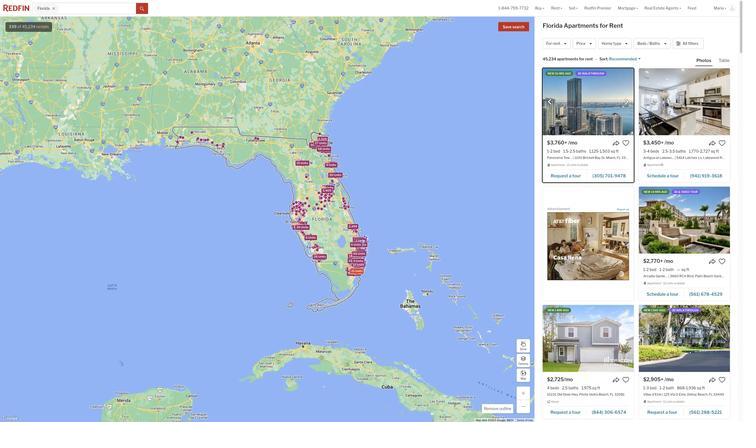 Task type: describe. For each thing, give the bounding box(es) containing it.
1 horizontal spatial 15
[[347, 267, 350, 271]]

ft for $2,905+ /mo
[[702, 386, 705, 391]]

sq right "—"
[[681, 268, 686, 272]]

7 units
[[348, 268, 358, 272]]

45,234 inside 45,234 apartments for rent •
[[543, 57, 556, 61]]

14 inside map region
[[351, 269, 355, 273]]

este,
[[679, 393, 687, 397]]

d
[[676, 393, 678, 397]]

units for $3,760+ /mo
[[570, 164, 577, 167]]

27 units
[[315, 142, 327, 145]]

real estate agents ▾
[[645, 6, 681, 10]]

2 vertical spatial 30 units
[[296, 226, 309, 230]]

2 lakewood from the left
[[703, 156, 719, 160]]

(305) 701-9478 link
[[587, 171, 630, 180]]

tour for $2,905+ /mo
[[669, 411, 678, 416]]

photo of 10231 old dixie hwy, ponte vedra beach, fl 32081 image
[[543, 306, 634, 373]]

1 horizontal spatial rent
[[609, 22, 623, 29]]

fl left '32081'
[[610, 393, 614, 397]]

2 up panorama
[[550, 149, 553, 154]]

0 horizontal spatial 45,234
[[22, 24, 35, 29]]

request for $2,905+
[[647, 411, 665, 416]]

3,450
[[297, 223, 306, 227]]

available for $2,770+ /mo
[[674, 282, 685, 285]]

0 vertical spatial 2.5
[[570, 149, 575, 154]]

bed for $2,905+
[[650, 386, 657, 391]]

available for $3,760+ /mo
[[577, 164, 588, 167]]

(561) for $2,905+ /mo
[[690, 411, 700, 416]]

options button
[[517, 354, 530, 368]]

bed for $2,770+
[[650, 268, 657, 272]]

| left 125
[[663, 393, 663, 397]]

0 vertical spatial 11 units
[[292, 223, 304, 227]]

filters
[[688, 41, 699, 46]]

schedule a tour button for $2,770+
[[643, 290, 684, 298]]

at
[[656, 156, 659, 160]]

tour
[[690, 191, 698, 194]]

1 vertical spatial 3
[[354, 238, 356, 242]]

beds
[[638, 41, 647, 46]]

32 units
[[353, 240, 365, 244]]

1 vertical spatial 11
[[354, 253, 357, 257]]

• for $3,760+ /mo
[[566, 164, 566, 167]]

apartments
[[557, 57, 578, 61]]

1- up gardens
[[660, 268, 663, 272]]

photos button
[[696, 58, 718, 66]]

old
[[557, 393, 563, 397]]

map button
[[517, 369, 530, 383]]

1-2 bed for $2,770+ /mo
[[643, 268, 657, 272]]

next button image
[[624, 99, 630, 105]]

bath for $2,770+ /mo
[[666, 268, 674, 272]]

buy ▾ button
[[532, 0, 548, 16]]

(844) 306-6574
[[592, 411, 626, 416]]

apartment for $2,905+
[[647, 401, 661, 404]]

apartment for $3,760+
[[551, 164, 565, 167]]

1 vertical spatial beds
[[551, 386, 559, 391]]

bath for $2,905+ /mo
[[666, 386, 674, 391]]

ago down 45,234 apartments for rent •
[[565, 72, 571, 75]]

(561) 678-4529
[[689, 292, 723, 297]]

schedule for $2,770+
[[647, 292, 666, 297]]

1 vertical spatial 30 units
[[329, 173, 341, 177]]

17
[[313, 145, 316, 149]]

$2,770+ /mo
[[643, 259, 673, 264]]

105 units
[[349, 270, 362, 274]]

1- up d'este
[[660, 386, 663, 391]]

3d walkthrough for new 16 hrs ago
[[578, 72, 604, 75]]

0 vertical spatial 3 units
[[323, 186, 333, 190]]

/mo for $3,450+ /mo
[[665, 140, 674, 146]]

latches
[[685, 156, 697, 160]]

1 horizontal spatial 32
[[663, 282, 667, 285]]

favorite button checkbox for $2,725 /mo
[[622, 377, 630, 384]]

bed for $3,760+
[[554, 149, 560, 154]]

2 up gardens
[[663, 268, 665, 272]]

sell
[[569, 6, 575, 10]]

a for $3,450+
[[667, 174, 669, 179]]

rent ▾ button
[[548, 0, 566, 16]]

3-
[[643, 149, 647, 154]]

real
[[645, 6, 653, 10]]

previous button image
[[547, 99, 553, 105]]

0 horizontal spatial 11
[[292, 223, 295, 227]]

rent inside 45,234 apartments for rent •
[[585, 57, 593, 61]]

/
[[648, 41, 649, 46]]

sell ▾ button
[[569, 0, 578, 16]]

favorite button checkbox for $2,770+ /mo
[[719, 258, 726, 265]]

baths for $3,760+ /mo
[[576, 149, 586, 154]]

10231 old dixie hwy, ponte vedra beach, fl 32081
[[547, 393, 625, 397]]

0 vertical spatial 5
[[351, 243, 353, 247]]

1 vertical spatial 2.5
[[562, 386, 568, 391]]

for rent
[[546, 41, 560, 46]]

min
[[557, 309, 562, 312]]

florida apartments for rent
[[543, 22, 623, 29]]

(561) for $2,770+ /mo
[[689, 292, 700, 297]]

ft up the blvd,
[[687, 268, 689, 272]]

photo of 3660 rca blvd, palm beach gardens, fl 33410 image
[[639, 187, 730, 254]]

fl left the 33131
[[617, 156, 621, 160]]

sq up vedra
[[592, 386, 597, 391]]

0 horizontal spatial 8
[[294, 226, 296, 230]]

0 vertical spatial 3d
[[578, 72, 582, 75]]

1 vertical spatial 9 units
[[353, 260, 363, 263]]

▾ for rent ▾
[[561, 6, 562, 10]]

new for $2,725 /mo
[[548, 309, 555, 312]]

sell ▾ button
[[566, 0, 581, 16]]

0 vertical spatial 5 units
[[351, 243, 361, 247]]

(561) 288-5221
[[690, 411, 722, 416]]

25 units
[[349, 260, 361, 264]]

a for $2,725
[[569, 411, 571, 416]]

2 units
[[355, 239, 365, 243]]

(941)
[[690, 174, 701, 179]]

fl left 33410
[[728, 275, 732, 279]]

feed
[[688, 6, 697, 10]]

—
[[677, 268, 680, 272]]

arcadia gardens 55+
[[643, 275, 676, 279]]

| left 3660
[[669, 275, 669, 279]]

favorite button image for $3,450+ /mo
[[719, 140, 726, 147]]

4529
[[711, 292, 723, 297]]

2 vertical spatial 11 units
[[350, 264, 361, 268]]

price
[[576, 41, 586, 46]]

tour for $3,450+ /mo
[[670, 174, 679, 179]]

0 horizontal spatial 15 units
[[296, 161, 308, 165]]

1 vertical spatial 9
[[353, 260, 355, 263]]

sq for $3,450+ /mo
[[711, 149, 715, 154]]

/mo for $2,725 /mo
[[564, 377, 573, 383]]

1 vertical spatial 12 units
[[353, 263, 364, 267]]

a for $2,770+
[[667, 292, 669, 297]]

redfin
[[585, 6, 596, 10]]

sq for $3,760+ /mo
[[611, 149, 615, 154]]

draw
[[520, 348, 527, 351]]

for
[[546, 41, 552, 46]]

▾ for maria ▾
[[725, 6, 727, 10]]

306-
[[604, 411, 615, 416]]

of for terms
[[525, 420, 528, 423]]

palm
[[695, 275, 703, 279]]

1 horizontal spatial 30
[[310, 144, 314, 147]]

▾ for sell ▾
[[576, 6, 578, 10]]

map data ©2023 google, inegi
[[476, 420, 514, 423]]

units for $2,770+ /mo
[[667, 282, 673, 285]]

fl left 3421
[[731, 156, 735, 160]]

1-2 bath for $2,905+
[[660, 386, 674, 391]]

| left '1100' on the right of the page
[[573, 156, 574, 160]]

day
[[653, 309, 659, 312]]

32 inside map region
[[353, 240, 357, 244]]

868-1,936 sq ft
[[677, 386, 705, 391]]

rca
[[680, 275, 686, 279]]

2 horizontal spatial 3
[[647, 386, 649, 391]]

new 1 day ago
[[644, 309, 665, 312]]

2 vertical spatial 11
[[350, 264, 353, 268]]

(561) 678-4529 link
[[684, 290, 726, 299]]

tour for $3,760+ /mo
[[572, 174, 581, 179]]

1- left 759-
[[498, 6, 502, 10]]

schedule a tour for $3,450+
[[647, 174, 679, 179]]

0 vertical spatial 12
[[353, 250, 357, 254]]

(305)
[[593, 174, 604, 179]]

request for $2,725
[[551, 411, 568, 416]]

1 horizontal spatial 4
[[647, 149, 650, 154]]

2,100
[[327, 162, 335, 166]]

/mo for $3,760+ /mo
[[568, 140, 578, 146]]

map region
[[0, 0, 602, 423]]

ago for $2,905+ /mo
[[659, 309, 665, 312]]

request a tour button for $3,760+
[[547, 172, 587, 180]]

agents
[[666, 6, 679, 10]]

0 horizontal spatial 28
[[347, 265, 351, 269]]

0 vertical spatial 9 units
[[326, 163, 336, 167]]

outline
[[499, 407, 511, 412]]

buy ▾ button
[[535, 0, 545, 16]]

ago for $2,725 /mo
[[563, 309, 569, 312]]

favorite button checkbox for $3,760+ /mo
[[622, 140, 630, 147]]

2 vertical spatial 16
[[351, 269, 355, 273]]

report ad button
[[617, 208, 629, 212]]

apartment for $3,450+
[[647, 164, 661, 167]]

arcadia
[[643, 275, 655, 279]]

save
[[503, 25, 512, 29]]

schedule for $3,450+
[[647, 174, 666, 179]]

photo of 5414 latches ln, lakewood ranch, fl 34211 image
[[639, 68, 730, 136]]

walkthrough for new 16 hrs ago
[[582, 72, 604, 75]]

request a tour for $2,725
[[551, 411, 581, 416]]

tower
[[564, 156, 573, 160]]

premier
[[597, 6, 611, 10]]

price button
[[573, 38, 596, 49]]

2 horizontal spatial 30
[[329, 173, 333, 177]]

3d for $2,770+ /mo
[[674, 191, 678, 194]]

2 vertical spatial 30
[[296, 226, 300, 230]]

25
[[349, 260, 353, 264]]

apartment • 12 units available
[[647, 401, 685, 404]]

0 horizontal spatial 15
[[296, 161, 300, 165]]

fl left 33445
[[709, 393, 713, 397]]

▾ for buy ▾
[[543, 6, 545, 10]]

14 units
[[351, 269, 363, 273]]

tour for $2,770+ /mo
[[670, 292, 679, 297]]

1 horizontal spatial beds
[[651, 149, 659, 154]]

ranch
[[677, 156, 686, 160]]

new 16 hrs ago
[[548, 72, 571, 75]]

2,995
[[316, 256, 324, 260]]

1 vertical spatial 5
[[350, 270, 352, 274]]

58
[[318, 147, 322, 151]]

recommended
[[609, 57, 637, 61]]

:
[[608, 57, 608, 61]]

1- up 'villas'
[[643, 386, 647, 391]]

1 vertical spatial 16 units
[[351, 269, 363, 273]]

2.5-
[[662, 149, 669, 154]]

rent inside dropdown button
[[551, 6, 560, 10]]

0 vertical spatial 3
[[323, 186, 325, 190]]

recommended button
[[608, 57, 641, 62]]

1 for $2,725
[[555, 309, 556, 312]]

submit search image
[[140, 6, 144, 11]]

58 units
[[318, 147, 330, 151]]

apartment • 21 units available
[[551, 164, 588, 167]]

photo of 125 via d este, delray beach, fl 33445 image
[[639, 306, 730, 373]]

• for $2,770+ /mo
[[662, 282, 663, 285]]

1 vertical spatial 11 units
[[354, 253, 365, 257]]

2 up 125
[[663, 386, 665, 391]]

759-
[[511, 6, 519, 10]]

1,770-2,727 sq ft
[[689, 149, 719, 154]]

ft up vedra
[[597, 386, 600, 391]]

home type
[[602, 41, 621, 46]]

1- up arcadia
[[643, 268, 647, 272]]

maria ▾
[[714, 6, 727, 10]]

gardens
[[656, 275, 669, 279]]

baths up hwy,
[[569, 386, 579, 391]]

0 horizontal spatial 4
[[547, 386, 550, 391]]

1-2 bath for $2,770+
[[660, 268, 674, 272]]



Task type: locate. For each thing, give the bounding box(es) containing it.
florida for florida apartments for rent
[[543, 22, 563, 29]]

0 vertical spatial 15 units
[[296, 161, 308, 165]]

ad region
[[547, 213, 629, 281]]

baths for $3,450+ /mo
[[676, 149, 686, 154]]

1 horizontal spatial 2.5
[[570, 149, 575, 154]]

1 vertical spatial 3 units
[[354, 238, 364, 242]]

▾ right agents at the top of page
[[680, 6, 681, 10]]

1 vertical spatial 3d
[[674, 191, 678, 194]]

favorite button image for $2,905+ /mo
[[719, 377, 726, 384]]

request
[[551, 174, 568, 179], [551, 411, 568, 416], [647, 411, 665, 416]]

bed
[[554, 149, 560, 154], [650, 268, 657, 272], [650, 386, 657, 391]]

schedule a tour button for $3,450+
[[643, 172, 685, 180]]

11 down '25'
[[350, 264, 353, 268]]

1 vertical spatial 8 units
[[352, 269, 362, 273]]

map left 'data'
[[476, 420, 481, 423]]

1 vertical spatial of
[[525, 420, 528, 423]]

a for $3,760+
[[569, 174, 572, 179]]

0 horizontal spatial rent
[[553, 41, 560, 46]]

ago for $2,770+ /mo
[[661, 191, 668, 194]]

save search button
[[498, 22, 529, 31]]

a down apartment • 21 units available
[[569, 174, 572, 179]]

0 vertical spatial 12 units
[[353, 250, 365, 254]]

0 vertical spatial schedule a tour button
[[643, 172, 685, 180]]

0 vertical spatial of
[[17, 24, 21, 29]]

339
[[9, 24, 17, 29]]

• for $2,905+ /mo
[[662, 401, 663, 404]]

1 vertical spatial 5 units
[[350, 270, 361, 274]]

32081
[[615, 393, 625, 397]]

0 vertical spatial 16 units
[[349, 255, 361, 259]]

favorite button image for $2,770+ /mo
[[719, 258, 726, 265]]

hrs for 16
[[559, 72, 565, 75]]

0 vertical spatial bed
[[554, 149, 560, 154]]

request for $3,760+
[[551, 174, 568, 179]]

favorite button image up ranch,
[[719, 140, 726, 147]]

available for $2,905+ /mo
[[674, 401, 685, 404]]

6
[[306, 236, 308, 240], [350, 270, 352, 273], [350, 270, 352, 274]]

beds up at
[[651, 149, 659, 154]]

1 1-2 bath from the top
[[660, 268, 674, 272]]

remove florida image
[[52, 7, 55, 10]]

1 vertical spatial 16
[[349, 255, 352, 259]]

bath
[[666, 268, 674, 272], [666, 386, 674, 391]]

0 vertical spatial rent
[[553, 41, 560, 46]]

• down gardens
[[662, 282, 663, 285]]

| 5414 latches ln, lakewood ranch, fl 3421
[[675, 156, 743, 160]]

1 horizontal spatial 8 units
[[352, 269, 362, 273]]

tour down apartment • 21 units available
[[572, 174, 581, 179]]

all filters button
[[673, 38, 704, 49]]

bath up 55+
[[666, 268, 674, 272]]

for down premier
[[600, 22, 608, 29]]

0 horizontal spatial 8 units
[[294, 226, 304, 230]]

units for $2,905+ /mo
[[667, 401, 673, 404]]

1 vertical spatial map
[[476, 420, 481, 423]]

1,125-1,503 sq ft
[[589, 149, 619, 154]]

1 vertical spatial 4
[[547, 386, 550, 391]]

baths
[[650, 41, 660, 46]]

3d down 45,234 apartments for rent •
[[578, 72, 582, 75]]

vedra
[[589, 393, 598, 397]]

37
[[354, 243, 358, 247]]

favorite button image up 33445
[[719, 377, 726, 384]]

beach,
[[599, 393, 609, 397], [698, 393, 708, 397]]

10 units
[[351, 270, 363, 273]]

schedule a tour button down 0
[[643, 172, 685, 180]]

/mo for $2,770+ /mo
[[664, 259, 673, 264]]

$3,760+ /mo
[[547, 140, 578, 146]]

1 21 units from the top
[[351, 268, 363, 272]]

/mo up 3.5
[[665, 140, 674, 146]]

beds up 10231
[[551, 386, 559, 391]]

4 ▾ from the left
[[636, 6, 638, 10]]

request a tour button for $2,725
[[547, 409, 586, 417]]

0 vertical spatial schedule
[[647, 174, 666, 179]]

33410
[[733, 275, 743, 279]]

ft for $3,450+ /mo
[[716, 149, 719, 154]]

home type button
[[598, 38, 632, 49]]

remove outline
[[484, 407, 511, 412]]

new for $2,770+ /mo
[[644, 191, 651, 194]]

1 schedule a tour button from the top
[[643, 172, 685, 180]]

1 horizontal spatial 3 units
[[354, 238, 364, 242]]

1 vertical spatial 32
[[663, 282, 667, 285]]

3d walkthrough
[[578, 72, 604, 75], [672, 309, 699, 312]]

ft for $3,760+ /mo
[[616, 149, 619, 154]]

1.5-2.5 baths
[[563, 149, 586, 154]]

real estate agents ▾ link
[[645, 0, 681, 16]]

1- up panorama
[[547, 149, 550, 154]]

request a tour button down apartment • 21 units available
[[547, 172, 587, 180]]

0 vertical spatial bath
[[666, 268, 674, 272]]

1 horizontal spatial 1
[[651, 309, 653, 312]]

hwy,
[[572, 393, 579, 397]]

▾ for mortgage ▾
[[636, 6, 638, 10]]

dixie
[[563, 393, 571, 397]]

request a tour for $3,760+
[[551, 174, 581, 179]]

12 down 37
[[353, 250, 357, 254]]

1 horizontal spatial 3d walkthrough
[[672, 309, 699, 312]]

sq up miami,
[[611, 149, 615, 154]]

30 units
[[310, 144, 322, 147], [329, 173, 341, 177], [296, 226, 309, 230]]

tour
[[572, 174, 581, 179], [670, 174, 679, 179], [670, 292, 679, 297], [572, 411, 581, 416], [669, 411, 678, 416]]

sort
[[600, 57, 608, 61]]

apartment 0
[[647, 163, 663, 167]]

0 horizontal spatial beds
[[551, 386, 559, 391]]

$3,450+
[[643, 140, 664, 146]]

sq
[[611, 149, 615, 154], [711, 149, 715, 154], [681, 268, 686, 272], [592, 386, 597, 391], [697, 386, 701, 391]]

favorite button checkbox up "gardens,"
[[719, 258, 726, 265]]

1 vertical spatial schedule
[[647, 292, 666, 297]]

• left sort in the top right of the page
[[596, 57, 597, 62]]

55+
[[669, 275, 676, 279]]

bed up arcadia
[[650, 268, 657, 272]]

ago right the min
[[563, 309, 569, 312]]

16
[[555, 72, 558, 75], [349, 255, 352, 259], [351, 269, 355, 273]]

33445
[[714, 393, 724, 397]]

1 vertical spatial 8
[[352, 269, 354, 273]]

▾ inside sell ▾ dropdown button
[[576, 6, 578, 10]]

1 horizontal spatial 3
[[354, 238, 356, 242]]

tour down apartment • 32 units available
[[670, 292, 679, 297]]

0
[[661, 163, 663, 167]]

request a tour button down 'apartment • 12 units available'
[[643, 409, 684, 417]]

6 ▾ from the left
[[725, 6, 727, 10]]

1 horizontal spatial 28
[[351, 269, 355, 272]]

3d walkthrough down the (561) 678-4529 link
[[672, 309, 699, 312]]

a for $2,905+
[[666, 411, 668, 416]]

favorite button image for $2,725 /mo
[[622, 377, 630, 384]]

12 down 213 units
[[353, 263, 356, 267]]

0 horizontal spatial 32
[[353, 240, 357, 244]]

701-
[[605, 174, 615, 179]]

0 vertical spatial available
[[577, 164, 588, 167]]

▾ right "sell"
[[576, 6, 578, 10]]

rent inside button
[[553, 41, 560, 46]]

$2,725 /mo
[[547, 377, 573, 383]]

▾ left "sell"
[[561, 6, 562, 10]]

0 horizontal spatial 3
[[323, 186, 325, 190]]

map down the options at the right of the page
[[521, 377, 526, 381]]

for inside 45,234 apartments for rent •
[[579, 57, 585, 61]]

0 vertical spatial hrs
[[559, 72, 565, 75]]

rentals
[[36, 24, 49, 29]]

2 schedule a tour button from the top
[[643, 290, 684, 298]]

/mo for $2,905+ /mo
[[665, 377, 674, 383]]

tour down 'apartment • 12 units available'
[[669, 411, 678, 416]]

11 up 213 units
[[354, 253, 357, 257]]

favorite button checkbox
[[622, 140, 630, 147], [719, 258, 726, 265], [622, 377, 630, 384], [719, 377, 726, 384]]

feed button
[[685, 0, 711, 16]]

0 vertical spatial map
[[521, 377, 526, 381]]

1 horizontal spatial 45,234
[[543, 57, 556, 61]]

1 vertical spatial 14
[[351, 269, 355, 273]]

apartment for $2,770+
[[647, 282, 661, 285]]

for rent button
[[543, 38, 571, 49]]

favorite button image
[[622, 140, 630, 147]]

new for $2,905+ /mo
[[644, 309, 651, 312]]

2.5
[[570, 149, 575, 154], [562, 386, 568, 391]]

florida left remove florida icon
[[37, 6, 50, 11]]

▾ inside buy ▾ dropdown button
[[543, 6, 545, 10]]

12 down 125
[[663, 401, 666, 404]]

0 vertical spatial units
[[570, 164, 577, 167]]

apartment down panorama
[[551, 164, 565, 167]]

1 horizontal spatial of
[[525, 420, 528, 423]]

3
[[323, 186, 325, 190], [354, 238, 356, 242], [647, 386, 649, 391]]

favorite button image up "gardens,"
[[719, 258, 726, 265]]

12 units down 213 units
[[353, 263, 364, 267]]

None search field
[[58, 3, 136, 14]]

favorite button image up '32081'
[[622, 377, 630, 384]]

1 1 from the left
[[555, 309, 556, 312]]

apartment inside the apartment 0
[[647, 164, 661, 167]]

request a tour down 'apartment • 12 units available'
[[647, 411, 678, 416]]

0 vertical spatial for
[[600, 22, 608, 29]]

1 vertical spatial (561)
[[690, 411, 700, 416]]

5 ▾ from the left
[[680, 6, 681, 10]]

favorite button checkbox
[[719, 140, 726, 147]]

0 vertical spatial 9
[[326, 163, 328, 167]]

3 units down the 2,100
[[323, 186, 333, 190]]

3 ▾ from the left
[[576, 6, 578, 10]]

2 vertical spatial 12
[[663, 401, 666, 404]]

beds / baths
[[638, 41, 660, 46]]

request a tour down house
[[551, 411, 581, 416]]

1-2 bed up panorama
[[547, 149, 560, 154]]

1-2 bed for $3,760+ /mo
[[547, 149, 560, 154]]

33131
[[622, 156, 631, 160]]

3660
[[670, 275, 679, 279]]

tour for $2,725 /mo
[[572, 411, 581, 416]]

schedule
[[647, 174, 666, 179], [647, 292, 666, 297]]

4 up antigua
[[647, 149, 650, 154]]

5221
[[712, 411, 722, 416]]

lakewood down 2,727
[[703, 156, 719, 160]]

0 vertical spatial 1-2 bed
[[547, 149, 560, 154]]

0 vertical spatial 16
[[555, 72, 558, 75]]

request down house
[[551, 411, 568, 416]]

678-
[[701, 292, 711, 297]]

table button
[[718, 58, 731, 66]]

ft
[[616, 149, 619, 154], [716, 149, 719, 154], [687, 268, 689, 272], [597, 386, 600, 391], [702, 386, 705, 391]]

map for map
[[521, 377, 526, 381]]

a down 'apartment • 12 units available'
[[666, 411, 668, 416]]

favorite button checkbox for $2,905+ /mo
[[719, 377, 726, 384]]

schedule a tour for $2,770+
[[647, 292, 679, 297]]

video
[[681, 191, 690, 194]]

apartment down arcadia
[[647, 282, 661, 285]]

walkthrough for new 1 day ago
[[676, 309, 699, 312]]

request down 'apartment • 12 units available'
[[647, 411, 665, 416]]

photo of 1100 brickell bay dr, miami, fl 33131 image
[[543, 68, 634, 136]]

1 horizontal spatial hrs
[[655, 191, 661, 194]]

favorite button image
[[719, 140, 726, 147], [719, 258, 726, 265], [622, 377, 630, 384], [719, 377, 726, 384]]

villas
[[643, 393, 652, 397]]

1 vertical spatial rent
[[609, 22, 623, 29]]

request a tour button for $2,905+
[[643, 409, 684, 417]]

1 horizontal spatial 14
[[651, 191, 655, 194]]

tour down hwy,
[[572, 411, 581, 416]]

2 1 from the left
[[651, 309, 653, 312]]

available down d
[[674, 401, 685, 404]]

2 bath from the top
[[666, 386, 674, 391]]

request down apartment • 21 units available
[[551, 174, 568, 179]]

11 left 3,450
[[292, 223, 295, 227]]

66
[[353, 252, 357, 256]]

2 vertical spatial available
[[674, 401, 685, 404]]

schedule down apartment • 32 units available
[[647, 292, 666, 297]]

9478
[[615, 174, 626, 179]]

8 units
[[294, 226, 304, 230], [352, 269, 362, 273]]

5414
[[677, 156, 684, 160]]

baths up ranch
[[676, 149, 686, 154]]

1 vertical spatial hrs
[[655, 191, 661, 194]]

4 beds
[[547, 386, 559, 391]]

2 1-2 bath from the top
[[660, 386, 674, 391]]

map inside button
[[521, 377, 526, 381]]

0 horizontal spatial for
[[579, 57, 585, 61]]

ago left &
[[661, 191, 668, 194]]

1 ▾ from the left
[[543, 6, 545, 10]]

1 bath from the top
[[666, 268, 674, 272]]

lakewood
[[660, 156, 676, 160], [703, 156, 719, 160]]

5
[[351, 243, 353, 247], [350, 270, 352, 274]]

1 vertical spatial 45,234
[[543, 57, 556, 61]]

hrs
[[559, 72, 565, 75], [655, 191, 661, 194]]

▾ right maria
[[725, 6, 727, 10]]

0 horizontal spatial rent
[[551, 6, 560, 10]]

3d for $2,905+ /mo
[[672, 309, 676, 312]]

3.5
[[669, 149, 675, 154]]

ago right day
[[659, 309, 665, 312]]

terms of use link
[[517, 420, 533, 423]]

19
[[348, 268, 351, 272]]

1 horizontal spatial 15 units
[[347, 267, 358, 271]]

apartments
[[564, 22, 599, 29]]

favorite button checkbox up 33445
[[719, 377, 726, 384]]

9 units down 2,725
[[326, 163, 336, 167]]

1 lakewood from the left
[[660, 156, 676, 160]]

blvd,
[[687, 275, 695, 279]]

2 21 units from the top
[[351, 270, 363, 273]]

available down rca
[[674, 282, 685, 285]]

of right "339"
[[17, 24, 21, 29]]

9 down 2,725
[[326, 163, 328, 167]]

/mo up 125
[[665, 377, 674, 383]]

• down d'este
[[662, 401, 663, 404]]

2 inside map region
[[355, 239, 357, 243]]

1 horizontal spatial beach,
[[698, 393, 708, 397]]

▾ inside mortgage ▾ dropdown button
[[636, 6, 638, 10]]

$3,450+ /mo
[[643, 140, 674, 146]]

rent right buy ▾
[[551, 6, 560, 10]]

panorama tower | 1100 brickell bay dr, miami, fl 33131
[[547, 156, 631, 160]]

1 beach, from the left
[[599, 393, 609, 397]]

2 up arcadia
[[647, 268, 649, 272]]

0 horizontal spatial 30
[[296, 226, 300, 230]]

1,975 sq ft
[[582, 386, 600, 391]]

2 vertical spatial 3d
[[672, 309, 676, 312]]

▾ inside real estate agents ▾ link
[[680, 6, 681, 10]]

walkthrough down the (561) 678-4529 link
[[676, 309, 699, 312]]

1.5-
[[563, 149, 570, 154]]

florida for florida
[[37, 6, 50, 11]]

4 up 10231
[[547, 386, 550, 391]]

0 vertical spatial 45,234
[[22, 24, 35, 29]]

0 horizontal spatial of
[[17, 24, 21, 29]]

for for rent
[[600, 22, 608, 29]]

table
[[719, 58, 730, 63]]

0 vertical spatial 8
[[294, 226, 296, 230]]

3d
[[578, 72, 582, 75], [674, 191, 678, 194], [672, 309, 676, 312]]

a down apartment • 32 units available
[[667, 292, 669, 297]]

google image
[[1, 416, 19, 423]]

1 vertical spatial 15 units
[[347, 267, 358, 271]]

schedule a tour down 0
[[647, 174, 679, 179]]

— sq ft
[[677, 268, 689, 272]]

$2,725
[[547, 377, 564, 383]]

1 horizontal spatial for
[[600, 22, 608, 29]]

miami,
[[606, 156, 616, 160]]

213 units
[[348, 259, 362, 263]]

maria
[[714, 6, 724, 10]]

sq right 1,936
[[697, 386, 701, 391]]

favorite button checkbox up '32081'
[[622, 377, 630, 384]]

2 beach, from the left
[[698, 393, 708, 397]]

3d left &
[[674, 191, 678, 194]]

1 vertical spatial 1-2 bed
[[643, 268, 657, 272]]

▾ inside rent ▾ dropdown button
[[561, 6, 562, 10]]

bed up panorama
[[554, 149, 560, 154]]

map for map data ©2023 google, inegi
[[476, 420, 481, 423]]

1 vertical spatial 12
[[353, 263, 356, 267]]

available
[[577, 164, 588, 167], [674, 282, 685, 285], [674, 401, 685, 404]]

45,234 left rentals
[[22, 24, 35, 29]]

1 vertical spatial bath
[[666, 386, 674, 391]]

all
[[683, 41, 687, 46]]

for for rent
[[579, 57, 585, 61]]

0 horizontal spatial map
[[476, 420, 481, 423]]

0 horizontal spatial lakewood
[[660, 156, 676, 160]]

1 horizontal spatial map
[[521, 377, 526, 381]]

1 horizontal spatial rent
[[585, 57, 593, 61]]

sq for $2,905+ /mo
[[697, 386, 701, 391]]

2 up 37
[[355, 239, 357, 243]]

1 vertical spatial units
[[667, 282, 673, 285]]

0 vertical spatial 30 units
[[310, 144, 322, 147]]

schedule down the apartment 0
[[647, 174, 666, 179]]

1 vertical spatial 3d walkthrough
[[672, 309, 699, 312]]

hrs for 14
[[655, 191, 661, 194]]

2 horizontal spatial 30 units
[[329, 173, 341, 177]]

| left 5414
[[675, 156, 676, 160]]

0 horizontal spatial beach,
[[599, 393, 609, 397]]

37 units
[[354, 243, 366, 247]]

1-2 bath up gardens
[[660, 268, 674, 272]]

• inside 45,234 apartments for rent •
[[596, 57, 597, 62]]

0 vertical spatial (561)
[[689, 292, 700, 297]]

▾
[[543, 6, 545, 10], [561, 6, 562, 10], [576, 6, 578, 10], [636, 6, 638, 10], [680, 6, 681, 10], [725, 6, 727, 10]]

2 vertical spatial 3
[[647, 386, 649, 391]]

2,727
[[700, 149, 710, 154]]

beach
[[704, 275, 713, 279]]

0 vertical spatial 14
[[651, 191, 655, 194]]

3d walkthrough for new 1 day ago
[[672, 309, 699, 312]]

type
[[613, 41, 621, 46]]

2 ▾ from the left
[[561, 6, 562, 10]]

apartment
[[551, 164, 565, 167], [647, 164, 661, 167], [647, 282, 661, 285], [647, 401, 661, 404]]

213
[[348, 259, 354, 263]]

1 for $2,905+
[[651, 309, 653, 312]]

1 left day
[[651, 309, 653, 312]]

of for 339
[[17, 24, 21, 29]]

•
[[596, 57, 597, 62], [566, 164, 566, 167], [662, 282, 663, 285], [662, 401, 663, 404]]

/mo right $2,770+
[[664, 259, 673, 264]]

bath up via
[[666, 386, 674, 391]]

0 horizontal spatial 9
[[326, 163, 328, 167]]

0 vertical spatial 8 units
[[294, 226, 304, 230]]

1-2 bath up 125
[[660, 386, 674, 391]]

1 left the min
[[555, 309, 556, 312]]

request a tour for $2,905+
[[647, 411, 678, 416]]

$2,905+
[[643, 377, 664, 383]]

a down antigua at lakewood ranch
[[667, 174, 669, 179]]

0 vertical spatial 32
[[353, 240, 357, 244]]

45,234
[[22, 24, 35, 29], [543, 57, 556, 61]]



Task type: vqa. For each thing, say whether or not it's contained in the screenshot.
top Buying
no



